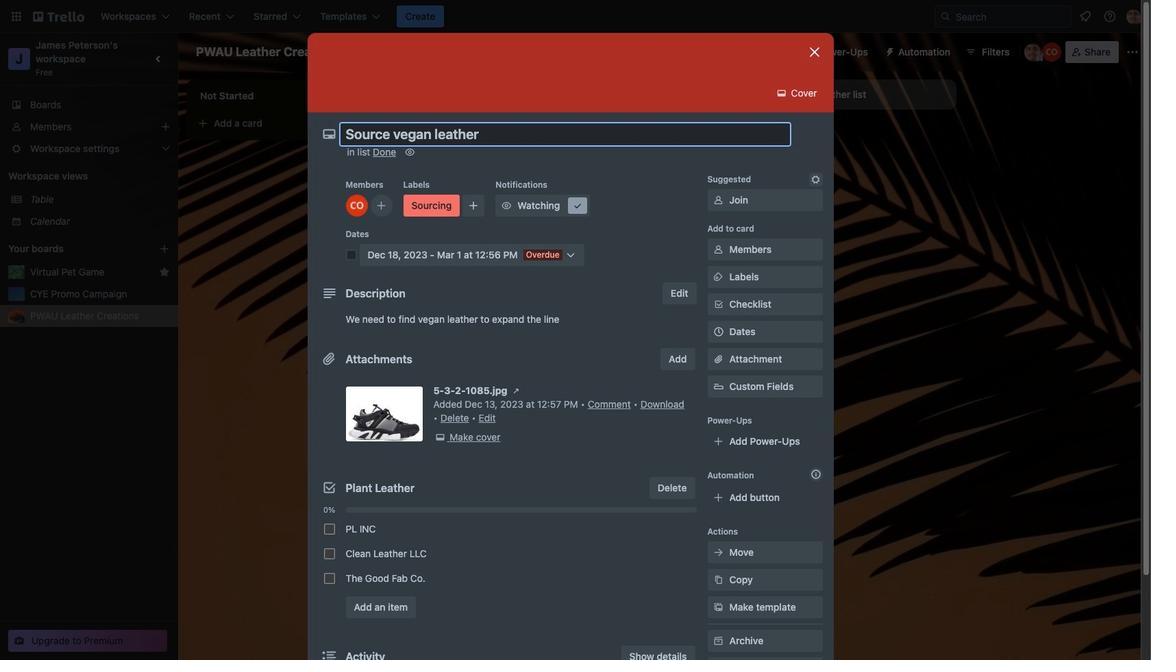 Task type: vqa. For each thing, say whether or not it's contained in the screenshot.
middle The
no



Task type: locate. For each thing, give the bounding box(es) containing it.
Search field
[[935, 5, 1072, 27]]

0 notifications image
[[1077, 8, 1094, 25]]

0 horizontal spatial christina overa (christinaovera) image
[[735, 206, 751, 222]]

1 vertical spatial create from template… image
[[740, 240, 751, 251]]

christina overa (christinaovera) image
[[1042, 42, 1062, 62], [735, 206, 751, 222]]

None text field
[[339, 122, 791, 147]]

james peterson (jamespeterson93) image right open information menu image
[[1127, 8, 1143, 25]]

create from template… image
[[351, 118, 362, 129], [740, 240, 751, 251], [546, 262, 557, 273]]

0 vertical spatial christina overa (christinaovera) image
[[1042, 42, 1062, 62]]

1 vertical spatial christina overa (christinaovera) image
[[735, 206, 751, 222]]

close dialog image
[[806, 44, 823, 60]]

primary element
[[0, 0, 1151, 33]]

color: bold red, title: "sourcing" element
[[589, 143, 617, 148], [403, 195, 460, 217]]

open information menu image
[[1104, 10, 1117, 23]]

1 horizontal spatial create from template… image
[[546, 262, 557, 273]]

1 horizontal spatial christina overa (christinaovera) image
[[1042, 42, 1062, 62]]

Mark due date as complete checkbox
[[346, 249, 357, 260]]

sm image
[[879, 41, 899, 60], [775, 86, 789, 100], [403, 145, 417, 159], [809, 173, 823, 186], [712, 243, 726, 256], [712, 270, 726, 284], [510, 384, 523, 398], [434, 430, 447, 444], [712, 546, 726, 559]]

None checkbox
[[609, 167, 710, 184], [395, 178, 442, 195], [324, 548, 335, 559], [324, 573, 335, 584], [609, 167, 710, 184], [395, 178, 442, 195], [324, 548, 335, 559], [324, 573, 335, 584]]

None checkbox
[[324, 524, 335, 535]]

group
[[318, 517, 697, 591]]

0 vertical spatial color: bold red, title: "sourcing" element
[[589, 143, 617, 148]]

1 horizontal spatial james peterson (jamespeterson93) image
[[1127, 8, 1143, 25]]

2 vertical spatial create from template… image
[[546, 262, 557, 273]]

james peterson (jamespeterson93) image inside primary element
[[1127, 8, 1143, 25]]

james peterson (jamespeterson93) image
[[1127, 8, 1143, 25], [1025, 42, 1044, 62]]

0 horizontal spatial create from template… image
[[351, 118, 362, 129]]

0 horizontal spatial james peterson (jamespeterson93) image
[[1025, 42, 1044, 62]]

search image
[[940, 11, 951, 22]]

1 horizontal spatial color: bold red, title: "sourcing" element
[[589, 143, 617, 148]]

0 horizontal spatial color: bold red, title: "sourcing" element
[[403, 195, 460, 217]]

2 horizontal spatial create from template… image
[[740, 240, 751, 251]]

0 vertical spatial james peterson (jamespeterson93) image
[[1127, 8, 1143, 25]]

sm image
[[712, 193, 726, 207], [500, 199, 514, 212], [571, 199, 585, 212], [712, 573, 726, 587], [712, 600, 726, 614], [712, 634, 726, 648]]

james peterson (jamespeterson93) image down search field
[[1025, 42, 1044, 62]]



Task type: describe. For each thing, give the bounding box(es) containing it.
show menu image
[[1126, 45, 1140, 59]]

christina overa (christinaovera) image
[[346, 195, 368, 217]]

add members to card image
[[376, 199, 387, 212]]

Board name text field
[[189, 41, 348, 63]]

add board image
[[159, 243, 170, 254]]

1 vertical spatial color: bold red, title: "sourcing" element
[[403, 195, 460, 217]]

0 vertical spatial create from template… image
[[351, 118, 362, 129]]

1 vertical spatial james peterson (jamespeterson93) image
[[1025, 42, 1044, 62]]

starred icon image
[[159, 267, 170, 278]]

your boards with 3 items element
[[8, 241, 138, 257]]



